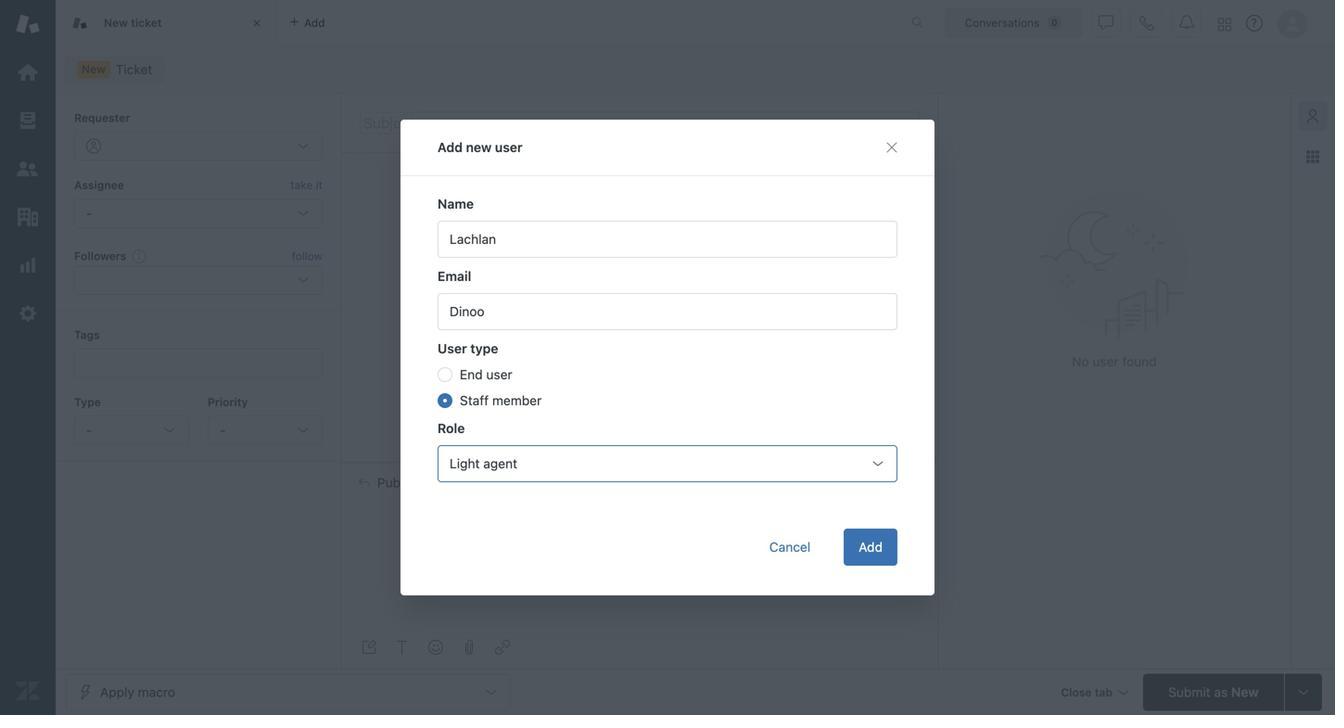 Task type: locate. For each thing, give the bounding box(es) containing it.
add new user
[[438, 140, 523, 155]]

staff member
[[460, 393, 542, 408]]

secondary element
[[56, 51, 1336, 88]]

conversations
[[965, 16, 1040, 29]]

Subject field
[[360, 112, 920, 134]]

0 horizontal spatial add
[[438, 140, 463, 155]]

- down type
[[86, 422, 92, 438]]

- for priority
[[220, 422, 226, 438]]

admin image
[[16, 301, 40, 326]]

add for add
[[859, 539, 883, 555]]

Email field
[[438, 293, 898, 330]]

user up staff member
[[486, 367, 513, 382]]

0 horizontal spatial - button
[[74, 416, 189, 445]]

new down new ticket on the left of the page
[[82, 63, 106, 76]]

add right the cancel
[[859, 539, 883, 555]]

new
[[104, 16, 128, 29], [82, 63, 106, 76], [1232, 685, 1259, 700]]

light
[[450, 456, 480, 471]]

1 horizontal spatial - button
[[208, 416, 323, 445]]

cancel
[[770, 539, 811, 555]]

customers image
[[16, 157, 40, 181]]

0 vertical spatial add
[[438, 140, 463, 155]]

- button down priority
[[208, 416, 323, 445]]

agent
[[484, 456, 518, 471]]

customer context image
[[1306, 109, 1321, 123]]

add new user dialog
[[401, 120, 935, 595]]

new right as
[[1232, 685, 1259, 700]]

None field
[[516, 474, 898, 492]]

new left ticket
[[104, 16, 128, 29]]

close image
[[248, 14, 266, 32]]

Name field
[[438, 221, 898, 258]]

cancel button
[[755, 529, 826, 566]]

1 vertical spatial new
[[82, 63, 106, 76]]

new inside the secondary element
[[82, 63, 106, 76]]

follow button
[[292, 248, 323, 264]]

email
[[438, 269, 472, 284]]

add link (cmd k) image
[[495, 640, 510, 655]]

user right new
[[495, 140, 523, 155]]

- down priority
[[220, 422, 226, 438]]

0 horizontal spatial -
[[86, 422, 92, 438]]

1 horizontal spatial add
[[859, 539, 883, 555]]

- button
[[74, 416, 189, 445], [208, 416, 323, 445]]

light agent
[[450, 456, 518, 471]]

ticket
[[131, 16, 162, 29]]

add left new
[[438, 140, 463, 155]]

take it
[[291, 178, 323, 191]]

1 vertical spatial add
[[859, 539, 883, 555]]

add attachment image
[[462, 640, 477, 655]]

user right no at the right
[[1093, 354, 1119, 369]]

role
[[438, 421, 465, 436]]

user
[[438, 341, 467, 356]]

get started image
[[16, 60, 40, 84]]

add inside "button"
[[859, 539, 883, 555]]

1 - button from the left
[[74, 416, 189, 445]]

- button for priority
[[208, 416, 323, 445]]

2 vertical spatial new
[[1232, 685, 1259, 700]]

2 - button from the left
[[208, 416, 323, 445]]

get help image
[[1247, 15, 1263, 32]]

add
[[438, 140, 463, 155], [859, 539, 883, 555]]

main element
[[0, 0, 56, 715]]

no
[[1073, 354, 1090, 369]]

end user
[[460, 367, 513, 382]]

new inside tab
[[104, 16, 128, 29]]

conversations button
[[945, 8, 1082, 38]]

new ticket
[[104, 16, 162, 29]]

user
[[495, 140, 523, 155], [1093, 354, 1119, 369], [486, 367, 513, 382]]

type
[[74, 396, 101, 409]]

2 - from the left
[[220, 422, 226, 438]]

to
[[490, 475, 505, 490]]

- button down type
[[74, 416, 189, 445]]

take it button
[[291, 176, 323, 195]]

user type
[[438, 341, 498, 356]]

1 - from the left
[[86, 422, 92, 438]]

new for new
[[82, 63, 106, 76]]

zendesk products image
[[1219, 18, 1232, 31]]

1 horizontal spatial -
[[220, 422, 226, 438]]

0 vertical spatial new
[[104, 16, 128, 29]]

-
[[86, 422, 92, 438], [220, 422, 226, 438]]

user for end user
[[486, 367, 513, 382]]



Task type: vqa. For each thing, say whether or not it's contained in the screenshot.
Tabs tab list
yes



Task type: describe. For each thing, give the bounding box(es) containing it.
new link
[[65, 57, 164, 83]]

draft mode image
[[362, 640, 377, 655]]

staff
[[460, 393, 489, 408]]

found
[[1123, 354, 1157, 369]]

- button for type
[[74, 416, 189, 445]]

no user found
[[1073, 354, 1157, 369]]

it
[[316, 178, 323, 191]]

add button
[[844, 529, 898, 566]]

- for type
[[86, 422, 92, 438]]

name
[[438, 196, 474, 211]]

zendesk image
[[16, 679, 40, 703]]

submit as new
[[1169, 685, 1259, 700]]

close modal image
[[885, 140, 900, 155]]

type
[[471, 341, 498, 356]]

format text image
[[395, 640, 410, 655]]

submit
[[1169, 685, 1211, 700]]

tabs tab list
[[56, 0, 892, 46]]

views image
[[16, 109, 40, 133]]

reporting image
[[16, 253, 40, 277]]

user for no user found
[[1093, 354, 1119, 369]]

light agent button
[[438, 445, 898, 482]]

priority
[[208, 396, 248, 409]]

Public reply composer text field
[[351, 502, 930, 541]]

follow
[[292, 250, 323, 262]]

member
[[492, 393, 542, 408]]

as
[[1215, 685, 1228, 700]]

take
[[291, 178, 313, 191]]

new for new ticket
[[104, 16, 128, 29]]

insert emojis image
[[429, 640, 443, 655]]

end
[[460, 367, 483, 382]]

new ticket tab
[[56, 0, 278, 46]]

apps image
[[1306, 149, 1321, 164]]

add for add new user
[[438, 140, 463, 155]]

organizations image
[[16, 205, 40, 229]]

zendesk support image
[[16, 12, 40, 36]]

new
[[466, 140, 492, 155]]



